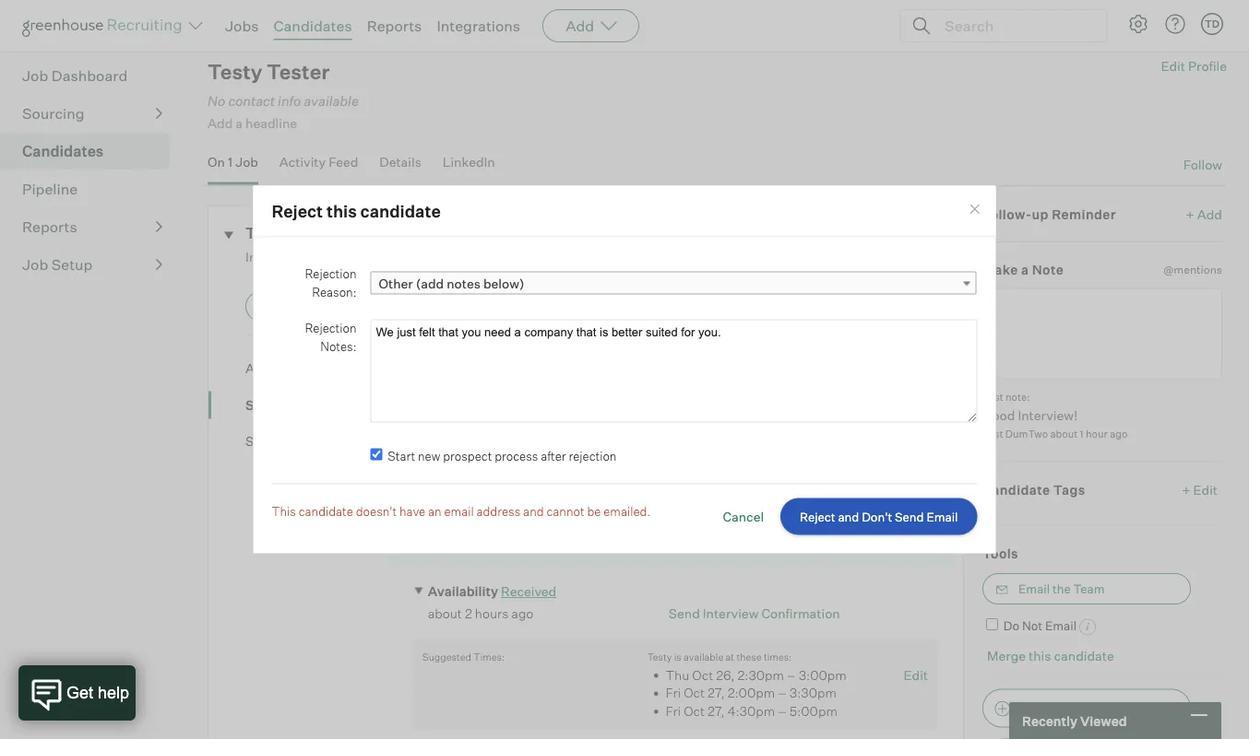 Task type: describe. For each thing, give the bounding box(es) containing it.
reject and don't send email link
[[780, 498, 977, 535]]

take
[[428, 497, 458, 513]]

1 vertical spatial send
[[669, 606, 700, 622]]

cannot
[[547, 504, 585, 519]]

2 horizontal spatial edit
[[1193, 482, 1218, 498]]

1 vertical spatial candidate
[[299, 504, 353, 519]]

reject for reject this candidate
[[272, 201, 323, 221]]

follow
[[1183, 157, 1222, 173]]

(current
[[553, 539, 607, 555]]

rejection for reason:
[[305, 266, 357, 281]]

– down testy is available at these times: edit
[[778, 685, 787, 701]]

job for job setup
[[22, 256, 48, 274]]

1 vertical spatial ago
[[511, 606, 534, 622]]

send inside reject this candidate dialog
[[895, 510, 924, 524]]

do not email
[[1004, 619, 1077, 634]]

not
[[1022, 619, 1043, 634]]

3, right after
[[584, 455, 595, 471]]

confirmation
[[761, 606, 840, 622]]

from
[[304, 248, 336, 265]]

sourcing link
[[22, 103, 162, 125]]

add button
[[543, 9, 640, 42]]

to inside add as prospect to ... button
[[1113, 702, 1124, 716]]

info
[[278, 92, 301, 109]]

(add
[[416, 275, 444, 291]]

start
[[388, 449, 415, 463]]

note:
[[1006, 391, 1030, 403]]

test inside last note: good interview! test dumtwo               about 1 hour               ago
[[983, 428, 1003, 440]]

profile
[[1188, 58, 1227, 74]]

job dashboard link
[[22, 65, 162, 87]]

hour
[[1086, 428, 1108, 440]]

details link
[[379, 154, 422, 181]]

application link
[[246, 360, 387, 378]]

pipeline link
[[22, 178, 162, 200]]

headline
[[245, 115, 297, 131]]

0 horizontal spatial candidates
[[22, 142, 104, 161]]

follow link
[[1183, 156, 1222, 174]]

do
[[1004, 619, 1020, 634]]

tester
[[267, 59, 330, 85]]

up
[[1032, 206, 1049, 222]]

26,
[[716, 667, 735, 683]]

viewed
[[1080, 713, 1127, 730]]

this for merge
[[1029, 648, 1051, 664]]

below)
[[483, 275, 524, 291]]

1 horizontal spatial candidates link
[[274, 17, 352, 35]]

holding
[[428, 414, 478, 430]]

start new prospect process after rejection
[[388, 449, 617, 463]]

1 horizontal spatial candidates
[[274, 17, 352, 35]]

0 vertical spatial edit
[[1161, 58, 1185, 74]]

feed
[[329, 154, 358, 170]]

thu
[[666, 667, 689, 683]]

merge
[[987, 648, 1026, 664]]

testy for testy is available at these times:
[[647, 651, 672, 663]]

stage inside "button"
[[312, 299, 345, 314]]

move stage button
[[246, 291, 364, 322]]

on 1 job link
[[208, 154, 258, 181]]

integrations link
[[437, 17, 520, 35]]

2
[[465, 606, 472, 622]]

job setup
[[22, 256, 93, 274]]

email
[[444, 504, 474, 519]]

is
[[674, 651, 682, 663]]

setup
[[51, 256, 93, 274]]

+ edit link
[[1177, 477, 1222, 503]]

contact
[[228, 92, 275, 109]]

2.
[[411, 414, 423, 430]]

(19)
[[289, 224, 317, 242]]

– up rejection
[[596, 414, 605, 430]]

3, up emailed.
[[632, 414, 643, 430]]

email inside button
[[1019, 582, 1050, 597]]

availability
[[428, 584, 498, 600]]

reject this candidate dialog
[[252, 185, 997, 555]]

move stage
[[279, 299, 345, 314]]

times:
[[764, 651, 792, 663]]

– down times:
[[787, 667, 796, 683]]

after
[[541, 449, 566, 463]]

this candidate doesn't have an email address and cannot be emailed.
[[272, 504, 651, 519]]

0 vertical spatial interview
[[491, 539, 550, 555]]

reject for reject and don't send email
[[800, 510, 835, 524]]

stage)
[[609, 539, 652, 555]]

screen
[[504, 455, 548, 471]]

search
[[80, 5, 121, 21]]

be
[[587, 504, 601, 519]]

an
[[428, 504, 442, 519]]

add inside button
[[1019, 702, 1042, 716]]

on
[[208, 154, 225, 170]]

process
[[495, 449, 538, 463]]

make a note
[[983, 262, 1064, 278]]

greenhouse recruiting image
[[22, 15, 188, 37]]

activity feed link
[[279, 154, 358, 181]]

0 horizontal spatial 1
[[228, 154, 233, 170]]

other (add notes below) link
[[370, 272, 977, 295]]

at
[[726, 651, 734, 663]]

2:30pm
[[738, 667, 784, 683]]

technical
[[428, 539, 488, 555]]

job for job dashboard
[[22, 67, 48, 85]]

job dashboard
[[22, 67, 128, 85]]

3:00pm
[[799, 667, 847, 683]]

move
[[279, 299, 309, 314]]

add as prospect to ... button
[[983, 690, 1191, 728]]

stage inside "link"
[[246, 397, 282, 413]]

3.
[[411, 455, 423, 471]]

candidate tags
[[983, 482, 1085, 498]]

oct 3, 2023
[[664, 539, 733, 555]]

rejection reason:
[[305, 266, 357, 299]]

email inside reject this candidate dialog
[[927, 510, 958, 524]]

1 horizontal spatial and
[[838, 510, 859, 524]]

td button
[[1197, 9, 1227, 39]]

3. preliminary screen oct 3, 2023
[[411, 455, 632, 471]]

send interview confirmation button
[[669, 606, 840, 622]]

suggested times:
[[422, 651, 505, 663]]

make
[[983, 262, 1018, 278]]



Task type: vqa. For each thing, say whether or not it's contained in the screenshot.
Application Custom Fields in the left bottom of the page
no



Task type: locate. For each thing, give the bounding box(es) containing it.
close image
[[967, 202, 982, 217]]

0 horizontal spatial to
[[65, 5, 77, 21]]

0 vertical spatial this
[[326, 201, 357, 221]]

edit profile link
[[1161, 58, 1227, 74]]

0 vertical spatial 1
[[228, 154, 233, 170]]

2 vertical spatial test
[[501, 497, 528, 513]]

3, left the be
[[565, 497, 576, 513]]

this
[[326, 201, 357, 221], [1029, 648, 1051, 664]]

test left (test
[[339, 248, 365, 265]]

1 horizontal spatial stage
[[312, 299, 345, 314]]

available inside testy is available at these times: edit
[[684, 651, 723, 663]]

1 vertical spatial email
[[1019, 582, 1050, 597]]

testy up the contact
[[208, 59, 262, 85]]

27, down "26,"
[[708, 685, 725, 701]]

5.
[[411, 539, 423, 555]]

stage down reason:
[[312, 299, 345, 314]]

Do Not Email checkbox
[[986, 619, 998, 631]]

1 vertical spatial interview
[[703, 606, 759, 622]]

1 vertical spatial 1
[[1080, 428, 1084, 440]]

cancel link
[[723, 509, 764, 525]]

as
[[1044, 702, 1057, 716]]

email the team button
[[983, 574, 1191, 605]]

oct
[[523, 414, 545, 430], [608, 414, 629, 430], [560, 455, 581, 471], [540, 497, 562, 513], [625, 497, 646, 513], [664, 539, 685, 555], [692, 667, 713, 683], [684, 685, 705, 701], [684, 703, 705, 719]]

reports link down pipeline link
[[22, 216, 162, 238]]

available right info
[[304, 92, 359, 109]]

2 vertical spatial job
[[22, 256, 48, 274]]

interview down the address
[[491, 539, 550, 555]]

this down do not email on the right of page
[[1029, 648, 1051, 664]]

test down good
[[983, 428, 1003, 440]]

a inside testy tester no contact info available add a headline
[[236, 115, 243, 131]]

reports left integrations at left top
[[367, 17, 422, 35]]

0 vertical spatial to
[[65, 5, 77, 21]]

0 vertical spatial test
[[339, 248, 365, 265]]

a down the contact
[[236, 115, 243, 131]]

1 horizontal spatial edit
[[1161, 58, 1185, 74]]

1 vertical spatial fri
[[666, 703, 681, 719]]

1 vertical spatial reports link
[[22, 216, 162, 238]]

2 horizontal spatial test
[[983, 428, 1003, 440]]

new
[[418, 449, 440, 463]]

other (add notes below)
[[379, 275, 524, 291]]

follow-
[[983, 206, 1032, 222]]

27, left 4:30pm
[[708, 703, 725, 719]]

1 vertical spatial testy
[[647, 651, 672, 663]]

0 vertical spatial a
[[236, 115, 243, 131]]

job up sourcing
[[22, 67, 48, 85]]

Search text field
[[940, 12, 1090, 39]]

3, up after
[[548, 414, 559, 430]]

none text field inside reject this candidate dialog
[[370, 319, 977, 423]]

reason:
[[312, 284, 357, 299]]

stage up scorecards
[[246, 397, 282, 413]]

1 vertical spatial candidates
[[22, 142, 104, 161]]

email right not
[[1045, 619, 1077, 634]]

4:30pm
[[728, 703, 775, 719]]

dumtwo
[[1005, 428, 1048, 440]]

email left the at the right bottom of page
[[1019, 582, 1050, 597]]

0 vertical spatial candidate
[[360, 201, 441, 221]]

1 horizontal spatial available
[[684, 651, 723, 663]]

interview up at
[[703, 606, 759, 622]]

1 rejection from the top
[[305, 266, 357, 281]]

td
[[1205, 18, 1220, 30]]

0 horizontal spatial send
[[669, 606, 700, 622]]

to right back
[[65, 5, 77, 21]]

0 vertical spatial candidates
[[274, 17, 352, 35]]

testy left 'is'
[[647, 651, 672, 663]]

candidates link
[[274, 17, 352, 35], [22, 140, 162, 163]]

rejection up reason:
[[305, 266, 357, 281]]

send
[[895, 510, 924, 524], [669, 606, 700, 622]]

1 vertical spatial job
[[235, 154, 258, 170]]

stage link
[[246, 396, 387, 414]]

address
[[476, 504, 521, 519]]

a
[[236, 115, 243, 131], [1021, 262, 1029, 278]]

back
[[32, 5, 62, 21]]

job setup link
[[22, 254, 162, 276]]

(test
[[368, 248, 399, 265]]

reject up (19)
[[272, 201, 323, 221]]

td button
[[1201, 13, 1223, 35]]

email the team
[[1019, 582, 1105, 597]]

1 horizontal spatial interview
[[703, 606, 759, 622]]

1 vertical spatial reports
[[22, 218, 77, 236]]

suggested
[[422, 651, 471, 663]]

candidates down sourcing
[[22, 142, 104, 161]]

1 inside last note: good interview! test dumtwo               about 1 hour               ago
[[1080, 428, 1084, 440]]

2:00pm
[[728, 685, 775, 701]]

2 rejection from the top
[[305, 321, 357, 336]]

last note: good interview! test dumtwo               about 1 hour               ago
[[983, 391, 1128, 440]]

rejection for notes:
[[305, 321, 357, 336]]

send right don't
[[895, 510, 924, 524]]

+ for + add
[[1186, 206, 1195, 222]]

jobs link
[[225, 17, 259, 35]]

0 vertical spatial send
[[895, 510, 924, 524]]

reject
[[272, 201, 323, 221], [800, 510, 835, 524]]

dumtwo)
[[402, 248, 461, 265]]

1 vertical spatial this
[[1029, 648, 1051, 664]]

1 fri from the top
[[666, 685, 681, 701]]

1 vertical spatial test
[[983, 428, 1003, 440]]

1 horizontal spatial a
[[1021, 262, 1029, 278]]

+ edit
[[1182, 482, 1218, 498]]

3, right 'stage)'
[[688, 539, 699, 555]]

2 vertical spatial candidate
[[1054, 648, 1114, 664]]

1 vertical spatial edit
[[1193, 482, 1218, 498]]

candidate for reject this candidate
[[360, 201, 441, 221]]

candidates link up pipeline link
[[22, 140, 162, 163]]

job right on
[[235, 154, 258, 170]]

about left 2
[[428, 606, 462, 622]]

1 horizontal spatial candidate
[[360, 201, 441, 221]]

testy inside testy tester no contact info available add a headline
[[208, 59, 262, 85]]

rejection up notes:
[[305, 321, 357, 336]]

this
[[272, 504, 296, 519]]

1 horizontal spatial to
[[1113, 702, 1124, 716]]

dashboard
[[51, 67, 128, 85]]

0 horizontal spatial about
[[428, 606, 462, 622]]

2. holding tank oct 3, 2023 – oct 3, 2023
[[411, 414, 677, 430]]

about
[[1050, 428, 1078, 440], [428, 606, 462, 622]]

candidate down details link
[[360, 201, 441, 221]]

back to search results link
[[32, 5, 165, 21]]

5. technical interview (current stage)
[[411, 539, 652, 555]]

and left cannot
[[523, 504, 544, 519]]

1 horizontal spatial testy
[[647, 651, 672, 663]]

and left don't
[[838, 510, 859, 524]]

0 vertical spatial job
[[22, 67, 48, 85]]

ago right the hours
[[511, 606, 534, 622]]

1 vertical spatial about
[[428, 606, 462, 622]]

follow-up reminder
[[983, 206, 1116, 222]]

1 right on
[[228, 154, 233, 170]]

1 horizontal spatial send
[[895, 510, 924, 524]]

of
[[1056, 4, 1067, 20]]

candidates link up the "tester"
[[274, 17, 352, 35]]

available right 'is'
[[684, 651, 723, 663]]

available inside testy tester no contact info available add a headline
[[304, 92, 359, 109]]

– right 4:30pm
[[778, 703, 787, 719]]

rejection
[[305, 266, 357, 281], [305, 321, 357, 336]]

1 horizontal spatial test
[[501, 497, 528, 513]]

1 horizontal spatial reject
[[800, 510, 835, 524]]

note
[[1032, 262, 1064, 278]]

1 vertical spatial stage
[[246, 397, 282, 413]]

test
[[339, 248, 365, 265], [983, 428, 1003, 440], [501, 497, 528, 513]]

good
[[983, 407, 1015, 423]]

prospect
[[443, 449, 492, 463]]

0 vertical spatial rejection
[[305, 266, 357, 281]]

testy for testy tester
[[208, 59, 262, 85]]

job
[[22, 67, 48, 85], [235, 154, 258, 170], [22, 256, 48, 274]]

results
[[124, 5, 165, 21]]

0 vertical spatial +
[[1186, 206, 1195, 222]]

1 vertical spatial candidates link
[[22, 140, 162, 163]]

edit inside testy is available at these times: edit
[[904, 667, 928, 683]]

team
[[1073, 582, 1105, 597]]

1 horizontal spatial ago
[[1110, 428, 1128, 440]]

0 vertical spatial reports
[[367, 17, 422, 35]]

0 horizontal spatial and
[[523, 504, 544, 519]]

about down interview!
[[1050, 428, 1078, 440]]

1 vertical spatial a
[[1021, 262, 1029, 278]]

0 horizontal spatial candidate
[[299, 504, 353, 519]]

configure image
[[1127, 13, 1150, 35]]

fri
[[666, 685, 681, 701], [666, 703, 681, 719]]

1 vertical spatial 27,
[[708, 703, 725, 719]]

...
[[1127, 702, 1138, 716]]

reports down pipeline
[[22, 218, 77, 236]]

2 vertical spatial edit
[[904, 667, 928, 683]]

recently
[[1022, 713, 1078, 730]]

0 vertical spatial about
[[1050, 428, 1078, 440]]

0 vertical spatial stage
[[312, 299, 345, 314]]

1 horizontal spatial reports link
[[367, 17, 422, 35]]

send up 'is'
[[669, 606, 700, 622]]

0 horizontal spatial stage
[[246, 397, 282, 413]]

available
[[304, 92, 359, 109], [684, 651, 723, 663]]

0 vertical spatial candidates link
[[274, 17, 352, 35]]

0 vertical spatial ago
[[1110, 428, 1128, 440]]

1 27, from the top
[[708, 685, 725, 701]]

0 vertical spatial testy
[[208, 59, 262, 85]]

0 vertical spatial email
[[927, 510, 958, 524]]

recently viewed
[[1022, 713, 1127, 730]]

hours
[[475, 606, 509, 622]]

0 horizontal spatial testy
[[208, 59, 262, 85]]

0 vertical spatial reject
[[272, 201, 323, 221]]

a left "note" at the right of page
[[1021, 262, 1029, 278]]

job left setup
[[22, 256, 48, 274]]

2 horizontal spatial candidate
[[1054, 648, 1114, 664]]

– right the be
[[613, 497, 622, 513]]

2 vertical spatial email
[[1045, 619, 1077, 634]]

0 vertical spatial reports link
[[367, 17, 422, 35]]

0 vertical spatial available
[[304, 92, 359, 109]]

candidate
[[360, 201, 441, 221], [299, 504, 353, 519], [1054, 648, 1114, 664]]

candidate up prospect
[[1054, 648, 1114, 664]]

linkedin link
[[443, 154, 495, 181]]

add inside 'popup button'
[[566, 17, 594, 35]]

3,
[[548, 414, 559, 430], [632, 414, 643, 430], [584, 455, 595, 471], [565, 497, 576, 513], [649, 497, 660, 513], [688, 539, 699, 555]]

0 vertical spatial 27,
[[708, 685, 725, 701]]

0 horizontal spatial reports
[[22, 218, 77, 236]]

to left ...
[[1113, 702, 1124, 716]]

4.
[[410, 497, 423, 513]]

email right don't
[[927, 510, 958, 524]]

tools
[[983, 546, 1018, 562]]

reject left don't
[[800, 510, 835, 524]]

2023
[[562, 414, 593, 430], [646, 414, 677, 430], [598, 455, 630, 471], [579, 497, 610, 513], [663, 497, 694, 513], [702, 539, 733, 555]]

@mentions
[[1164, 263, 1222, 277]]

about inside last note: good interview! test dumtwo               about 1 hour               ago
[[1050, 428, 1078, 440]]

0 horizontal spatial reports link
[[22, 216, 162, 238]]

1 vertical spatial reject
[[800, 510, 835, 524]]

1 vertical spatial rejection
[[305, 321, 357, 336]]

this for reject
[[326, 201, 357, 221]]

reports link left integrations at left top
[[367, 17, 422, 35]]

0 horizontal spatial ago
[[511, 606, 534, 622]]

reports link
[[367, 17, 422, 35], [22, 216, 162, 238]]

0 horizontal spatial edit
[[904, 667, 928, 683]]

4
[[1042, 4, 1051, 20]]

and
[[523, 504, 544, 519], [838, 510, 859, 524]]

other
[[379, 275, 413, 291]]

1 horizontal spatial about
[[1050, 428, 1078, 440]]

+ for + edit
[[1182, 482, 1191, 498]]

candidate right this
[[299, 504, 353, 519]]

this inside dialog
[[326, 201, 357, 221]]

candidate for merge this candidate
[[1054, 648, 1114, 664]]

Start new prospect process after rejection checkbox
[[370, 449, 382, 461]]

0 vertical spatial fri
[[666, 685, 681, 701]]

sourcing
[[22, 104, 85, 123]]

activity feed
[[279, 154, 358, 170]]

ago inside last note: good interview! test dumtwo               about 1 hour               ago
[[1110, 428, 1128, 440]]

about 2 hours ago
[[428, 606, 534, 622]]

None text field
[[370, 319, 977, 423]]

4. take home test oct 3, 2023 – oct 3, 2023
[[410, 497, 694, 513]]

2 fri from the top
[[666, 703, 681, 719]]

1 vertical spatial available
[[684, 651, 723, 663]]

add inside testy tester no contact info available add a headline
[[208, 115, 233, 131]]

test right home
[[501, 497, 528, 513]]

1 horizontal spatial 1
[[1080, 428, 1084, 440]]

3, up 'stage)'
[[649, 497, 660, 513]]

0 horizontal spatial candidates link
[[22, 140, 162, 163]]

1 horizontal spatial this
[[1029, 648, 1051, 664]]

None text field
[[983, 288, 1222, 380]]

1 vertical spatial to
[[1113, 702, 1124, 716]]

0 horizontal spatial test
[[339, 248, 365, 265]]

prospect
[[1060, 702, 1110, 716]]

0 horizontal spatial a
[[236, 115, 243, 131]]

details
[[379, 154, 422, 170]]

30
[[1072, 4, 1089, 20]]

testy inside testy is available at these times: edit
[[647, 651, 672, 663]]

testy tester no contact info available add a headline
[[208, 59, 359, 131]]

1 vertical spatial +
[[1182, 482, 1191, 498]]

0 horizontal spatial interview
[[491, 539, 550, 555]]

thu oct 26, 2:30pm – 3:00pm fri oct 27, 2:00pm – 3:30pm fri oct 27, 4:30pm – 5:00pm
[[666, 667, 847, 719]]

back to search results
[[32, 5, 165, 21]]

have
[[399, 504, 425, 519]]

1 horizontal spatial reports
[[367, 17, 422, 35]]

1 left hour
[[1080, 428, 1084, 440]]

+
[[1186, 206, 1195, 222], [1182, 482, 1191, 498]]

this up the imported from test (test dumtwo)
[[326, 201, 357, 221]]

0 horizontal spatial this
[[326, 201, 357, 221]]

2 27, from the top
[[708, 703, 725, 719]]

ago right hour
[[1110, 428, 1128, 440]]

0 horizontal spatial reject
[[272, 201, 323, 221]]

candidates up the "tester"
[[274, 17, 352, 35]]

0 horizontal spatial available
[[304, 92, 359, 109]]

activity
[[279, 154, 326, 170]]



